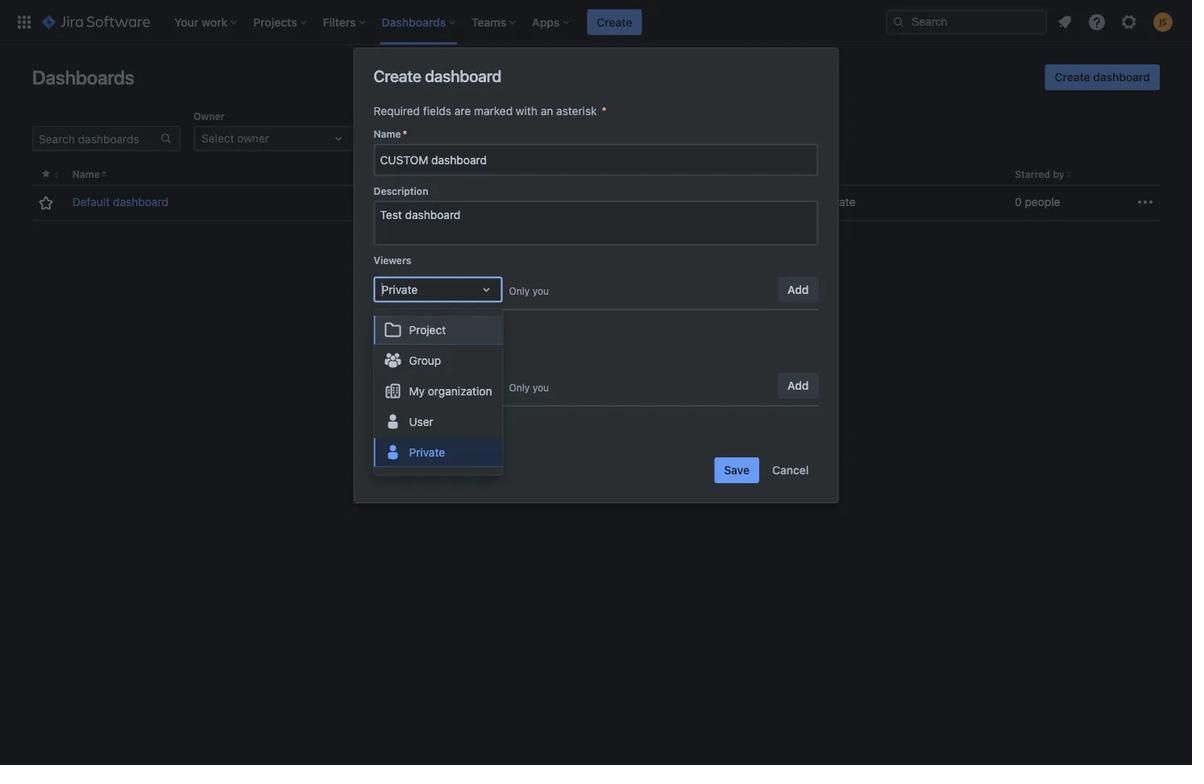 Task type: vqa. For each thing, say whether or not it's contained in the screenshot.
the top Only You
yes



Task type: locate. For each thing, give the bounding box(es) containing it.
required
[[374, 104, 420, 118]]

name
[[374, 129, 401, 140], [72, 169, 100, 180]]

2 horizontal spatial create
[[1055, 71, 1090, 84]]

2 add button from the top
[[778, 373, 819, 399]]

1 horizontal spatial select
[[376, 132, 408, 145]]

0 vertical spatial add button
[[778, 277, 819, 303]]

name up default on the left of the page
[[72, 169, 100, 180]]

add button for editors
[[778, 373, 819, 399]]

0 vertical spatial only
[[509, 286, 530, 297]]

by
[[1053, 169, 1065, 180]]

owner button
[[353, 169, 384, 180]]

None field
[[375, 146, 817, 175]]

dashboards details element
[[32, 164, 1160, 222]]

1 vertical spatial *
[[403, 129, 407, 140]]

viewers
[[566, 169, 604, 180], [374, 255, 411, 266]]

search image
[[892, 16, 905, 29]]

dashboard
[[425, 66, 502, 85], [1093, 71, 1150, 84], [113, 196, 168, 209]]

create button
[[587, 9, 642, 35]]

0 vertical spatial *
[[602, 104, 607, 118]]

select for select owner
[[202, 132, 234, 145]]

1 horizontal spatial owner
[[353, 169, 384, 180]]

1 vertical spatial add
[[788, 379, 809, 393]]

select down asterisk
[[550, 132, 583, 145]]

only you
[[509, 286, 549, 297], [509, 382, 549, 393]]

jira software image
[[42, 12, 150, 32], [42, 12, 150, 32]]

1 add button from the top
[[778, 277, 819, 303]]

1 you from the top
[[533, 286, 549, 297]]

add
[[788, 283, 809, 296], [788, 379, 809, 393]]

Search field
[[886, 9, 1047, 35]]

name inside dashboards details element
[[72, 169, 100, 180]]

viewers down select group
[[566, 169, 604, 180]]

owner inside dashboards details element
[[353, 169, 384, 180]]

* right asterisk
[[602, 104, 607, 118]]

select down required
[[376, 132, 408, 145]]

project up my
[[409, 323, 446, 337]]

private
[[820, 196, 856, 209], [382, 283, 418, 296], [403, 323, 439, 336], [408, 379, 444, 393], [403, 419, 439, 432], [409, 446, 445, 459]]

0 vertical spatial you
[[533, 286, 549, 297]]

0 vertical spatial only you
[[509, 286, 549, 297]]

1 horizontal spatial create dashboard
[[1055, 71, 1150, 84]]

1 vertical spatial only
[[509, 382, 530, 393]]

you for viewers
[[533, 286, 549, 297]]

owner up select owner on the top left of the page
[[193, 110, 225, 122]]

0 horizontal spatial editors
[[374, 351, 407, 363]]

2 select from the left
[[376, 132, 408, 145]]

you for editors
[[533, 382, 549, 393]]

1 vertical spatial project
[[409, 323, 446, 337]]

1 vertical spatial you
[[533, 382, 549, 393]]

2 only you from the top
[[509, 382, 549, 393]]

select
[[202, 132, 234, 145], [376, 132, 408, 145], [550, 132, 583, 145]]

1 vertical spatial group
[[409, 354, 441, 367]]

create dashboard
[[374, 66, 502, 85], [1055, 71, 1150, 84]]

create
[[597, 15, 632, 29], [374, 66, 421, 85], [1055, 71, 1090, 84]]

0 people
[[1015, 196, 1061, 209]]

1 horizontal spatial *
[[602, 104, 607, 118]]

people
[[1025, 196, 1061, 209]]

1 vertical spatial owner
[[353, 169, 384, 180]]

you
[[533, 286, 549, 297], [533, 382, 549, 393]]

select left owner
[[202, 132, 234, 145]]

0 horizontal spatial name
[[72, 169, 100, 180]]

0 horizontal spatial project
[[368, 110, 402, 122]]

0 vertical spatial editors
[[791, 169, 824, 180]]

dashboard inside button
[[1093, 71, 1150, 84]]

select project
[[376, 132, 448, 145]]

are
[[454, 104, 471, 118]]

editors
[[791, 169, 824, 180], [374, 351, 407, 363]]

3 select from the left
[[550, 132, 583, 145]]

only you for viewers
[[509, 286, 549, 297]]

* down required
[[403, 129, 407, 140]]

open image
[[329, 129, 348, 148], [503, 129, 522, 148], [677, 129, 697, 148], [477, 280, 496, 299]]

owner
[[237, 132, 269, 145]]

group
[[542, 110, 571, 122], [409, 354, 441, 367]]

1 only you from the top
[[509, 286, 549, 297]]

add for viewers
[[788, 283, 809, 296]]

an
[[541, 104, 553, 118]]

1 horizontal spatial name
[[374, 129, 401, 140]]

1 only from the top
[[509, 286, 530, 297]]

1 vertical spatial name
[[72, 169, 100, 180]]

0 horizontal spatial viewers
[[374, 255, 411, 266]]

starred by
[[1015, 169, 1065, 180]]

0 vertical spatial name
[[374, 129, 401, 140]]

create dashboard inside button
[[1055, 71, 1150, 84]]

name for name
[[72, 169, 100, 180]]

only you for editors
[[509, 382, 549, 393]]

project
[[368, 110, 402, 122], [409, 323, 446, 337]]

project up "name *"
[[368, 110, 402, 122]]

1 vertical spatial viewers
[[374, 255, 411, 266]]

Description text field
[[374, 201, 819, 246]]

group up my
[[409, 354, 441, 367]]

open image for owner
[[329, 129, 348, 148]]

asterisk
[[556, 104, 597, 118]]

1 horizontal spatial editors
[[791, 169, 824, 180]]

only
[[509, 286, 530, 297], [509, 382, 530, 393]]

0 horizontal spatial select
[[202, 132, 234, 145]]

primary element
[[10, 0, 886, 45]]

select for select project
[[376, 132, 408, 145]]

create inside 'button'
[[597, 15, 632, 29]]

with
[[516, 104, 538, 118]]

2 horizontal spatial select
[[550, 132, 583, 145]]

my
[[409, 385, 425, 398]]

2 you from the top
[[533, 382, 549, 393]]

1 horizontal spatial group
[[542, 110, 571, 122]]

name down required
[[374, 129, 401, 140]]

default dashboard link
[[72, 194, 168, 211]]

2 add from the top
[[788, 379, 809, 393]]

1 add from the top
[[788, 283, 809, 296]]

group
[[586, 132, 616, 145]]

2 horizontal spatial dashboard
[[1093, 71, 1150, 84]]

0 vertical spatial add
[[788, 283, 809, 296]]

0 horizontal spatial *
[[403, 129, 407, 140]]

0 horizontal spatial group
[[409, 354, 441, 367]]

only for viewers
[[509, 286, 530, 297]]

editors inside dashboards details element
[[791, 169, 824, 180]]

1 vertical spatial only you
[[509, 382, 549, 393]]

owner up description
[[353, 169, 384, 180]]

select for select group
[[550, 132, 583, 145]]

1 horizontal spatial create
[[597, 15, 632, 29]]

add button
[[778, 277, 819, 303], [778, 373, 819, 399]]

only for editors
[[509, 382, 530, 393]]

0 horizontal spatial owner
[[193, 110, 225, 122]]

2 only from the top
[[509, 382, 530, 393]]

owner
[[193, 110, 225, 122], [353, 169, 384, 180]]

1 select from the left
[[202, 132, 234, 145]]

*
[[602, 104, 607, 118], [403, 129, 407, 140]]

group right with
[[542, 110, 571, 122]]

0 horizontal spatial dashboard
[[113, 196, 168, 209]]

project
[[411, 132, 448, 145]]

1 horizontal spatial viewers
[[566, 169, 604, 180]]

1 vertical spatial add button
[[778, 373, 819, 399]]

organization
[[428, 385, 492, 398]]

0 vertical spatial viewers
[[566, 169, 604, 180]]

open image
[[477, 376, 496, 396]]

viewers up viewers text field at top
[[374, 255, 411, 266]]



Task type: describe. For each thing, give the bounding box(es) containing it.
0 horizontal spatial create dashboard
[[374, 66, 502, 85]]

1 vertical spatial editors
[[374, 351, 407, 363]]

Viewers text field
[[382, 282, 385, 298]]

save button
[[714, 458, 759, 484]]

save
[[724, 464, 750, 477]]

marked
[[474, 104, 513, 118]]

dashboards
[[32, 66, 134, 89]]

required fields are marked with an asterisk *
[[374, 104, 607, 118]]

open image for group
[[677, 129, 697, 148]]

select group
[[550, 132, 616, 145]]

name button
[[72, 169, 100, 180]]

viewers inside dashboards details element
[[566, 169, 604, 180]]

my organization
[[409, 385, 492, 398]]

0 vertical spatial group
[[542, 110, 571, 122]]

0 vertical spatial owner
[[193, 110, 225, 122]]

create dashboard button
[[1045, 64, 1160, 90]]

create banner
[[0, 0, 1192, 45]]

private inside dashboards details element
[[820, 196, 856, 209]]

star default dashboard image
[[36, 194, 56, 213]]

cancel
[[772, 464, 809, 477]]

select owner
[[202, 132, 269, 145]]

default
[[72, 196, 110, 209]]

fields
[[423, 104, 451, 118]]

Search dashboards text field
[[34, 127, 160, 150]]

add for editors
[[788, 379, 809, 393]]

name *
[[374, 129, 407, 140]]

open image for project
[[503, 129, 522, 148]]

name for name *
[[374, 129, 401, 140]]

1 horizontal spatial project
[[409, 323, 446, 337]]

create inside button
[[1055, 71, 1090, 84]]

default dashboard
[[72, 196, 168, 209]]

0 vertical spatial project
[[368, 110, 402, 122]]

add button for viewers
[[778, 277, 819, 303]]

user
[[409, 415, 434, 428]]

cancel button
[[763, 458, 819, 484]]

starred
[[1015, 169, 1051, 180]]

0 horizontal spatial create
[[374, 66, 421, 85]]

1 horizontal spatial dashboard
[[425, 66, 502, 85]]

description
[[374, 185, 428, 197]]

starred by button
[[1015, 169, 1065, 180]]

0
[[1015, 196, 1022, 209]]

public
[[595, 196, 627, 209]]



